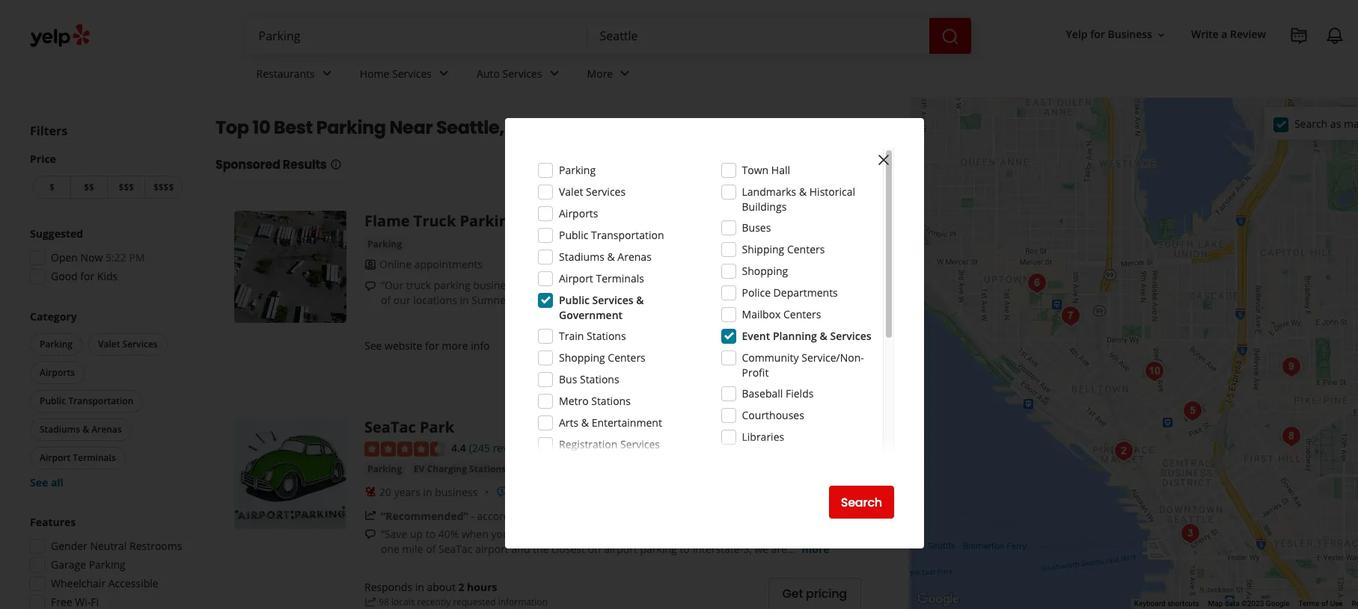 Task type: locate. For each thing, give the bounding box(es) containing it.
1 horizontal spatial public transportation
[[559, 228, 664, 242]]

in
[[460, 293, 469, 308], [643, 293, 652, 308], [423, 485, 432, 500], [737, 527, 746, 541], [415, 581, 424, 595]]

public transportation inside button
[[40, 395, 133, 408]]

24 chevron down v2 image for more
[[616, 65, 634, 83]]

2 24 chevron down v2 image from the left
[[545, 65, 563, 83]]

stations up arts & entertainment
[[591, 394, 631, 409]]

of inside "save up to 40% when you prepay and experience the best parking value in seatac! located within one mile of seatac airport and the closest off airport parking to interstate-5, we are…"
[[426, 542, 436, 556]]

1 vertical spatial arenas
[[91, 423, 122, 436]]

24 chevron down v2 image left auto
[[435, 65, 453, 83]]

shopping up bus stations
[[559, 351, 605, 365]]

transportation up the stadiums & arenas button
[[68, 395, 133, 408]]

flame truck parking link
[[364, 211, 517, 231]]

as
[[1330, 116, 1341, 131]]

0 horizontal spatial stadiums
[[40, 423, 80, 436]]

the down prepay
[[533, 542, 549, 556]]

search inside button
[[841, 494, 882, 511]]

0 horizontal spatial to
[[425, 527, 436, 541]]

16 speech v2 image down 16 online appointments v2 image
[[364, 280, 376, 292]]

1 vertical spatial business
[[435, 485, 478, 500]]

in inside "save up to 40% when you prepay and experience the best parking value in seatac! located within one mile of seatac airport and the closest off airport parking to interstate-5, we are…"
[[737, 527, 746, 541]]

appointments
[[414, 257, 483, 272]]

24 chevron down v2 image for auto services
[[545, 65, 563, 83]]

1 horizontal spatial transportation
[[591, 228, 664, 242]]

1 vertical spatial stadiums
[[40, 423, 80, 436]]

2 vertical spatial of
[[1321, 600, 1328, 608]]

washington down options
[[655, 293, 713, 308]]

responds
[[364, 581, 412, 595]]

more
[[587, 66, 613, 81]]

0 vertical spatial more
[[779, 293, 806, 308]]

to left 34
[[527, 509, 537, 524]]

search for search as ma
[[1294, 116, 1327, 131]]

16 years in business v2 image
[[364, 487, 376, 499]]

pricing
[[806, 586, 847, 603]]

airport terminals down the stadiums & arenas button
[[40, 452, 116, 465]]

more for flame truck parking
[[779, 293, 806, 308]]

public inside public services & government
[[559, 293, 590, 308]]

16 trending v2 image left 98
[[364, 597, 376, 609]]

terminals inside button
[[73, 452, 116, 465]]

1 vertical spatial public transportation
[[40, 395, 133, 408]]

train stations
[[559, 329, 626, 343]]

0 vertical spatial terminals
[[596, 272, 644, 286]]

more
[[779, 293, 806, 308], [442, 339, 468, 353], [802, 542, 829, 556]]

terminals inside search dialog
[[596, 272, 644, 286]]

parking down the appointments
[[434, 278, 471, 293]]

stadiums & arenas down public transportation button
[[40, 423, 122, 436]]

get pricing button
[[768, 578, 861, 610]]

1 horizontal spatial shopping
[[742, 264, 788, 278]]

write
[[1191, 27, 1219, 41]]

0 vertical spatial stadiums & arenas
[[559, 250, 652, 264]]

see all button
[[30, 476, 64, 490]]

None search field
[[247, 18, 974, 54]]

& right arts
[[581, 416, 589, 430]]

shopping for shopping centers
[[559, 351, 605, 365]]

0 vertical spatial more link
[[779, 293, 806, 308]]

in right valley
[[643, 293, 652, 308]]

1 horizontal spatial valet services
[[559, 185, 626, 199]]

daily
[[564, 278, 587, 293]]

0 vertical spatial stadiums
[[559, 250, 604, 264]]

1 vertical spatial public
[[559, 293, 590, 308]]

parking
[[434, 278, 471, 293], [654, 278, 691, 293], [669, 527, 706, 541], [640, 542, 677, 556]]

seatac
[[364, 418, 416, 438], [438, 542, 473, 556]]

1 vertical spatial shopping
[[559, 351, 605, 365]]

1 24 chevron down v2 image from the left
[[435, 65, 453, 83]]

arenas inside button
[[91, 423, 122, 436]]

at up state.
[[733, 278, 743, 293]]

1 horizontal spatial terminals
[[596, 272, 644, 286]]

group
[[25, 227, 186, 289], [27, 310, 186, 491], [25, 516, 186, 610]]

for right yelp at right top
[[1090, 27, 1105, 41]]

0 horizontal spatial valet services
[[98, 338, 158, 351]]

1 parking link from the top
[[364, 237, 405, 252]]

airport up 'all'
[[40, 452, 70, 465]]

public transportation inside search dialog
[[559, 228, 664, 242]]

at
[[733, 278, 743, 293], [833, 278, 842, 293]]

0 vertical spatial see
[[364, 339, 382, 353]]

entertainment
[[592, 416, 662, 430]]

public up daily
[[559, 228, 588, 242]]

16 online appointments v2 image
[[364, 259, 376, 271]]

business
[[1108, 27, 1152, 41]]

16 free estimates v2 image
[[496, 487, 508, 499]]

airport right off
[[604, 542, 637, 556]]

0 vertical spatial arenas
[[618, 250, 652, 264]]

2 16 trending v2 image from the top
[[364, 597, 376, 609]]

0 vertical spatial for
[[1090, 27, 1105, 41]]

public transportation up the stadiums & arenas button
[[40, 395, 133, 408]]

airports up public transportation button
[[40, 367, 75, 379]]

airport terminals button
[[30, 447, 126, 470]]

of left use
[[1321, 600, 1328, 608]]

0 vertical spatial seatac
[[364, 418, 416, 438]]

2 16 speech v2 image from the top
[[364, 529, 376, 541]]

more link for flame truck parking
[[779, 293, 806, 308]]

0 horizontal spatial see
[[30, 476, 48, 490]]

more link down located
[[802, 542, 829, 556]]

1 vertical spatial seatac
[[438, 542, 473, 556]]

of right mile
[[426, 542, 436, 556]]

3 24 chevron down v2 image from the left
[[616, 65, 634, 83]]

2 horizontal spatial of
[[1321, 600, 1328, 608]]

1 vertical spatial more
[[442, 339, 468, 353]]

2 horizontal spatial to
[[680, 542, 690, 556]]

0 vertical spatial valet services
[[559, 185, 626, 199]]

1 horizontal spatial airports
[[559, 207, 598, 221]]

200th
[[827, 418, 851, 430]]

& down public transportation button
[[82, 423, 89, 436]]

1 horizontal spatial washington
[[655, 293, 713, 308]]

0 horizontal spatial at
[[733, 278, 743, 293]]

"our truck parking business provides daily and monthly parking options at competitive rates at six of our locations in sumner, auburn, and maple valley in washington state. our…"
[[381, 278, 858, 308]]

public down daily
[[559, 293, 590, 308]]

1 horizontal spatial of
[[426, 542, 436, 556]]

1 vertical spatial airports
[[40, 367, 75, 379]]

transportation
[[591, 228, 664, 242], [68, 395, 133, 408]]

for inside button
[[1090, 27, 1105, 41]]

parking button down category
[[30, 334, 82, 356]]

0 horizontal spatial arenas
[[91, 423, 122, 436]]

stations inside button
[[469, 463, 506, 476]]

public services & government
[[559, 293, 644, 322]]

notifications image
[[1326, 27, 1344, 45]]

airports inside airports button
[[40, 367, 75, 379]]

airport terminals up maple
[[559, 272, 644, 286]]

valet inside search dialog
[[559, 185, 583, 199]]

stations for train stations
[[587, 329, 626, 343]]

stations up shopping centers
[[587, 329, 626, 343]]

to right up
[[425, 527, 436, 541]]

1 vertical spatial parking link
[[364, 462, 405, 477]]

0 horizontal spatial airport
[[40, 452, 70, 465]]

business up sumner,
[[473, 278, 516, 293]]

0 horizontal spatial airport terminals
[[40, 452, 116, 465]]

police departments
[[742, 286, 838, 300]]

arts & entertainment
[[559, 416, 662, 430]]

parking link up the online
[[364, 237, 405, 252]]

1 vertical spatial search
[[841, 494, 882, 511]]

1 horizontal spatial airport
[[604, 542, 637, 556]]

public inside public transportation button
[[40, 395, 66, 408]]

parking down best
[[640, 542, 677, 556]]

parking button up 20 in the left bottom of the page
[[364, 462, 405, 477]]

& down monthly
[[636, 293, 644, 308]]

shipping
[[742, 242, 784, 257]]

(245
[[469, 441, 490, 456]]

24 chevron down v2 image
[[435, 65, 453, 83], [545, 65, 563, 83], [616, 65, 634, 83]]

to left interstate-
[[680, 542, 690, 556]]

0 horizontal spatial valet
[[98, 338, 120, 351]]

search left as
[[1294, 116, 1327, 131]]

0 vertical spatial parking link
[[364, 237, 405, 252]]

1 vertical spatial of
[[426, 542, 436, 556]]

you
[[491, 527, 509, 541]]

98
[[379, 597, 389, 609]]

0 horizontal spatial of
[[381, 293, 391, 308]]

up
[[410, 527, 423, 541]]

parking button
[[364, 237, 405, 252], [30, 334, 82, 356], [364, 462, 405, 477]]

rates
[[805, 278, 830, 293]]

16 trending v2 image
[[364, 511, 376, 523], [364, 597, 376, 609]]

2 airport from the left
[[604, 542, 637, 556]]

and down prepay
[[511, 542, 530, 556]]

map data ©2023 google
[[1208, 600, 1290, 608]]

more down competitive
[[779, 293, 806, 308]]

24 chevron down v2 image inside home services link
[[435, 65, 453, 83]]

airport terminals inside search dialog
[[559, 272, 644, 286]]

terminals down the stadiums & arenas button
[[73, 452, 116, 465]]

seattle center image
[[1022, 269, 1052, 299]]

0 vertical spatial shopping
[[742, 264, 788, 278]]

airport up maple
[[559, 272, 593, 286]]

open now 5:22 pm
[[51, 251, 145, 265]]

1 vertical spatial more link
[[802, 542, 829, 556]]

in up 5,
[[737, 527, 746, 541]]

arenas down public transportation button
[[91, 423, 122, 436]]

parking button up the online
[[364, 237, 405, 252]]

we
[[754, 542, 768, 556]]

price
[[30, 152, 56, 166]]

24 chevron down v2 image
[[318, 65, 336, 83]]

public down airports button
[[40, 395, 66, 408]]

1 horizontal spatial to
[[527, 509, 537, 524]]

valet services inside button
[[98, 338, 158, 351]]

1 vertical spatial valet
[[98, 338, 120, 351]]

0 vertical spatial 16 trending v2 image
[[364, 511, 376, 523]]

see for see all
[[30, 476, 48, 490]]

use
[[1330, 600, 1343, 608]]

1 vertical spatial airport
[[40, 452, 70, 465]]

locations
[[413, 293, 457, 308]]

2 horizontal spatial 24 chevron down v2 image
[[616, 65, 634, 83]]

write a review link
[[1185, 21, 1272, 48]]

1 horizontal spatial see
[[364, 339, 382, 353]]

1 vertical spatial airport terminals
[[40, 452, 116, 465]]

1 vertical spatial centers
[[783, 308, 821, 322]]

0 vertical spatial 16 speech v2 image
[[364, 280, 376, 292]]

hall
[[771, 163, 790, 177]]

24 chevron down v2 image right auto services
[[545, 65, 563, 83]]

of
[[381, 293, 391, 308], [426, 542, 436, 556], [1321, 600, 1328, 608]]

0 horizontal spatial airport
[[475, 542, 509, 556]]

0 horizontal spatial the
[[533, 542, 549, 556]]

sumner,
[[472, 293, 513, 308]]

shopping for shopping
[[742, 264, 788, 278]]

auto services link
[[465, 54, 575, 97]]

group containing suggested
[[25, 227, 186, 289]]

0 vertical spatial group
[[25, 227, 186, 289]]

stadiums up daily
[[559, 250, 604, 264]]

see inside group
[[30, 476, 48, 490]]

2 horizontal spatial for
[[1090, 27, 1105, 41]]

1 horizontal spatial the
[[627, 527, 643, 541]]

suggested
[[30, 227, 83, 241]]

and up closest in the bottom of the page
[[549, 527, 567, 541]]

0 vertical spatial search
[[1294, 116, 1327, 131]]

& left historical
[[799, 185, 807, 199]]

stations down (245
[[469, 463, 506, 476]]

airport inside search dialog
[[559, 272, 593, 286]]

1 horizontal spatial at
[[833, 278, 842, 293]]

0 vertical spatial the
[[627, 527, 643, 541]]

for inside group
[[80, 269, 94, 284]]

at left six
[[833, 278, 842, 293]]

washington down more
[[508, 115, 618, 140]]

16 speech v2 image
[[364, 280, 376, 292], [364, 529, 376, 541]]

0 horizontal spatial transportation
[[68, 395, 133, 408]]

closest
[[552, 542, 585, 556]]

1 vertical spatial transportation
[[68, 395, 133, 408]]

seatac up 4.4 star rating image
[[364, 418, 416, 438]]

centers down train stations
[[608, 351, 646, 365]]

public transportation up monthly
[[559, 228, 664, 242]]

airport inside button
[[40, 452, 70, 465]]

centers up rates
[[787, 242, 825, 257]]

departments
[[773, 286, 838, 300]]

stadiums up airport terminals button
[[40, 423, 80, 436]]

98 locals recently requested information
[[379, 597, 548, 609]]

0 horizontal spatial terminals
[[73, 452, 116, 465]]

24 chevron down v2 image right more
[[616, 65, 634, 83]]

1 vertical spatial see
[[30, 476, 48, 490]]

0 horizontal spatial public transportation
[[40, 395, 133, 408]]

transportation up monthly
[[591, 228, 664, 242]]

in right years at the left
[[423, 485, 432, 500]]

2 vertical spatial public
[[40, 395, 66, 408]]

for for kids
[[80, 269, 94, 284]]

group containing category
[[27, 310, 186, 491]]

about
[[427, 581, 456, 595]]

0 vertical spatial airports
[[559, 207, 598, 221]]

airport
[[559, 272, 593, 286], [40, 452, 70, 465]]

state.
[[716, 293, 743, 308]]

shopping down shipping
[[742, 264, 788, 278]]

airport down you
[[475, 542, 509, 556]]

provides
[[519, 278, 561, 293]]

2 vertical spatial for
[[425, 339, 439, 353]]

bus
[[559, 373, 577, 387]]

1 vertical spatial 16 speech v2 image
[[364, 529, 376, 541]]

terminals up valley
[[596, 272, 644, 286]]

0 vertical spatial business
[[473, 278, 516, 293]]

planning
[[773, 329, 817, 343]]

0 vertical spatial public transportation
[[559, 228, 664, 242]]

meridian garage image
[[1178, 397, 1208, 426]]

for down "now"
[[80, 269, 94, 284]]

0 horizontal spatial airports
[[40, 367, 75, 379]]

stations down shopping centers
[[580, 373, 619, 387]]

16 speech v2 image left "save
[[364, 529, 376, 541]]

airports button
[[30, 362, 85, 385]]

arenas inside search dialog
[[618, 250, 652, 264]]

(245 reviews) link
[[469, 440, 533, 456]]

of left our
[[381, 293, 391, 308]]

1 horizontal spatial valet
[[559, 185, 583, 199]]

good
[[51, 269, 78, 284]]

24 chevron down v2 image inside the auto services "link"
[[545, 65, 563, 83]]

madison garage image
[[1276, 422, 1306, 452]]

2 vertical spatial group
[[25, 516, 186, 610]]

search button
[[829, 486, 894, 519]]

1 horizontal spatial search
[[1294, 116, 1327, 131]]

16 speech v2 image for flame truck parking
[[364, 280, 376, 292]]

16 trending v2 image down 16 years in business v2 'image'
[[364, 511, 376, 523]]

online appointments
[[379, 257, 483, 272]]

business inside "our truck parking business provides daily and monthly parking options at competitive rates at six of our locations in sumner, auburn, and maple valley in washington state. our…"
[[473, 278, 516, 293]]

transportation inside search dialog
[[591, 228, 664, 242]]

more link
[[575, 54, 646, 97]]

bus stations
[[559, 373, 619, 387]]

0 horizontal spatial shopping
[[559, 351, 605, 365]]

the left best
[[627, 527, 643, 541]]

0 vertical spatial centers
[[787, 242, 825, 257]]

search for search
[[841, 494, 882, 511]]

0 vertical spatial valet
[[559, 185, 583, 199]]

1 horizontal spatial stadiums & arenas
[[559, 250, 652, 264]]

government
[[559, 308, 623, 322]]

see left website
[[364, 339, 382, 353]]

24 chevron down v2 image inside more link
[[616, 65, 634, 83]]

s
[[819, 418, 824, 430]]

& inside landmarks & historical buildings
[[799, 185, 807, 199]]

charging
[[427, 463, 467, 476]]

ev charging stations link
[[411, 462, 509, 477]]

stadiums & arenas up monthly
[[559, 250, 652, 264]]

0 horizontal spatial stadiums & arenas
[[40, 423, 122, 436]]

business down ev charging stations button
[[435, 485, 478, 500]]

airports up daily
[[559, 207, 598, 221]]

public
[[559, 228, 588, 242], [559, 293, 590, 308], [40, 395, 66, 408]]

of inside "our truck parking business provides daily and monthly parking options at competitive rates at six of our locations in sumner, auburn, and maple valley in washington state. our…"
[[381, 293, 391, 308]]

1 vertical spatial terminals
[[73, 452, 116, 465]]

1 at from the left
[[733, 278, 743, 293]]

2701 s 200th st
[[797, 418, 861, 430]]

search dialog
[[0, 0, 1358, 610]]

seatac down 40%
[[438, 542, 473, 556]]

1 horizontal spatial airport
[[559, 272, 593, 286]]

flame truck parking image
[[234, 211, 346, 323]]

arenas up monthly
[[618, 250, 652, 264]]

0 horizontal spatial seatac
[[364, 418, 416, 438]]

see for see website for more info
[[364, 339, 382, 353]]

search up within in the bottom of the page
[[841, 494, 882, 511]]

keyboard
[[1134, 600, 1165, 608]]

central parking pioneer square garage image
[[1175, 519, 1205, 549]]

for right website
[[425, 339, 439, 353]]

0 vertical spatial airport terminals
[[559, 272, 644, 286]]

"recommended" - according to 34 users
[[381, 509, 581, 524]]

services inside public services & government
[[592, 293, 633, 308]]

0 vertical spatial transportation
[[591, 228, 664, 242]]

1 horizontal spatial for
[[425, 339, 439, 353]]

20
[[379, 485, 391, 500]]

more left info on the left bottom
[[442, 339, 468, 353]]

service/non-
[[801, 351, 864, 365]]

stadiums & arenas inside search dialog
[[559, 250, 652, 264]]

st
[[853, 418, 861, 430]]

centers down departments
[[783, 308, 821, 322]]

parking link up 20 in the left bottom of the page
[[364, 462, 405, 477]]

see left 'all'
[[30, 476, 48, 490]]

2 vertical spatial to
[[680, 542, 690, 556]]

washington inside "our truck parking business provides daily and monthly parking options at competitive rates at six of our locations in sumner, auburn, and maple valley in washington state. our…"
[[655, 293, 713, 308]]

1 vertical spatial to
[[425, 527, 436, 541]]

0 vertical spatial to
[[527, 509, 537, 524]]

and
[[589, 278, 608, 293], [557, 293, 576, 308], [549, 527, 567, 541], [511, 542, 530, 556]]

see website for more info
[[364, 339, 490, 353]]

1 16 speech v2 image from the top
[[364, 280, 376, 292]]

2 parking link from the top
[[364, 462, 405, 477]]

information
[[498, 597, 548, 609]]

0 horizontal spatial for
[[80, 269, 94, 284]]

pike place market parking garage image
[[1109, 437, 1139, 467]]

more link down competitive
[[779, 293, 806, 308]]

2 vertical spatial parking button
[[364, 462, 405, 477]]

parking link
[[364, 237, 405, 252], [364, 462, 405, 477]]

more down located
[[802, 542, 829, 556]]

centers for shipping centers
[[787, 242, 825, 257]]

event planning & services
[[742, 329, 871, 343]]

shopping centers
[[559, 351, 646, 365]]



Task type: describe. For each thing, give the bounding box(es) containing it.
seattle,
[[436, 115, 504, 140]]

seatac park link
[[364, 418, 454, 438]]

16 chevron down v2 image
[[1155, 29, 1167, 41]]

within
[[830, 527, 860, 541]]

map region
[[726, 0, 1358, 610]]

shipping centers
[[742, 242, 825, 257]]

train
[[559, 329, 584, 343]]

historical
[[809, 185, 855, 199]]

user actions element
[[1054, 19, 1358, 111]]

services inside "link"
[[502, 66, 542, 81]]

-
[[471, 509, 474, 524]]

sponsored results
[[215, 156, 327, 174]]

close image
[[875, 151, 893, 169]]

garage parking
[[51, 558, 126, 572]]

map
[[1208, 600, 1223, 608]]

"save
[[381, 527, 407, 541]]

terms of use
[[1298, 600, 1343, 608]]

transportation inside public transportation button
[[68, 395, 133, 408]]

for for business
[[1090, 27, 1105, 41]]

results
[[283, 156, 327, 174]]

stadiums & arenas button
[[30, 419, 131, 441]]

airports inside search dialog
[[559, 207, 598, 221]]

wheelchair accessible
[[51, 577, 158, 591]]

1 16 trending v2 image from the top
[[364, 511, 376, 523]]

4.4
[[451, 441, 466, 456]]

24 chevron down v2 image for home services
[[435, 65, 453, 83]]

search image
[[941, 27, 959, 45]]

& inside public services & government
[[636, 293, 644, 308]]

in up recently
[[415, 581, 424, 595]]

valet inside valet services button
[[98, 338, 120, 351]]

airport terminals inside button
[[40, 452, 116, 465]]

parking inside search dialog
[[559, 163, 596, 177]]

seatac park image
[[234, 418, 346, 530]]

hours
[[467, 581, 497, 595]]

terms of use link
[[1298, 600, 1343, 608]]

truck
[[406, 278, 431, 293]]

all
[[51, 476, 64, 490]]

stadiums inside the stadiums & arenas button
[[40, 423, 80, 436]]

buildings
[[742, 200, 787, 214]]

10
[[252, 115, 270, 140]]

parking left options
[[654, 278, 691, 293]]

years
[[394, 485, 420, 500]]

auto services
[[477, 66, 542, 81]]

seatac park
[[364, 418, 454, 438]]

community service/non- profit
[[742, 351, 864, 380]]

1 vertical spatial the
[[533, 542, 549, 556]]

write a review
[[1191, 27, 1266, 41]]

public market parking image
[[1109, 437, 1139, 467]]

& inside button
[[82, 423, 89, 436]]

flame
[[364, 211, 410, 231]]

kids
[[97, 269, 118, 284]]

filters
[[30, 123, 67, 139]]

when
[[462, 527, 488, 541]]

free estimates
[[511, 485, 582, 500]]

locals
[[391, 597, 415, 609]]

parking right best
[[669, 527, 706, 541]]

profit
[[742, 366, 769, 380]]

view website
[[768, 337, 847, 354]]

more link for seatac park
[[802, 542, 829, 556]]

ma
[[1344, 116, 1358, 131]]

stations for metro stations
[[591, 394, 631, 409]]

business categories element
[[244, 54, 1358, 97]]

sponsored
[[215, 156, 280, 174]]

mile
[[402, 542, 423, 556]]

registration services
[[559, 438, 660, 452]]

services inside button
[[122, 338, 158, 351]]

projects image
[[1290, 27, 1308, 45]]

experience
[[570, 527, 624, 541]]

buses
[[742, 221, 771, 235]]

seatac!
[[749, 527, 786, 541]]

2 at from the left
[[833, 278, 842, 293]]

town hall
[[742, 163, 790, 177]]

and up maple
[[589, 278, 608, 293]]

business for in
[[435, 485, 478, 500]]

our…"
[[745, 293, 776, 308]]

keyboard shortcuts button
[[1134, 599, 1199, 610]]

group containing features
[[25, 516, 186, 610]]

interstate-
[[692, 542, 743, 556]]

keyboard shortcuts
[[1134, 600, 1199, 608]]

business for parking
[[473, 278, 516, 293]]

$$ button
[[70, 176, 107, 199]]

harvard parking garage image
[[1276, 352, 1306, 382]]

1 vertical spatial parking button
[[30, 334, 82, 356]]

©2023
[[1241, 600, 1264, 608]]

ev
[[414, 463, 425, 476]]

event
[[742, 329, 770, 343]]

0 vertical spatial public
[[559, 228, 588, 242]]

$$$$ button
[[145, 176, 183, 199]]

gender
[[51, 539, 87, 554]]

stadiums & arenas inside button
[[40, 423, 122, 436]]

4.4 star rating image
[[364, 442, 445, 457]]

see all
[[30, 476, 64, 490]]

in left sumner,
[[460, 293, 469, 308]]

stations for bus stations
[[580, 373, 619, 387]]

responds in about 2 hours
[[364, 581, 497, 595]]

0 horizontal spatial washington
[[508, 115, 618, 140]]

16 info v2 image
[[330, 159, 342, 171]]

registration
[[559, 438, 618, 452]]

price group
[[30, 152, 186, 202]]

valet services button
[[88, 334, 167, 356]]

mailbox centers
[[742, 308, 821, 322]]

restrooms
[[129, 539, 182, 554]]

one
[[381, 542, 399, 556]]

centers for mailbox centers
[[783, 308, 821, 322]]

& up service/non- at right
[[820, 329, 827, 343]]

"save up to 40% when you prepay and experience the best parking value in seatac! located within one mile of seatac airport and the closest off airport parking to interstate-5, we are…"
[[381, 527, 860, 556]]

near
[[389, 115, 433, 140]]

re
[[1352, 600, 1358, 608]]

parking garage image
[[1140, 357, 1169, 387]]

google image
[[914, 590, 963, 610]]

16 speech v2 image for seatac park
[[364, 529, 376, 541]]

5:22
[[106, 251, 126, 265]]

pm
[[129, 251, 145, 265]]

$
[[49, 181, 54, 194]]

online
[[379, 257, 412, 272]]

located
[[789, 527, 827, 541]]

website
[[799, 337, 847, 354]]

yelp
[[1066, 27, 1088, 41]]

20 years in business
[[379, 485, 478, 500]]

monthly
[[611, 278, 651, 293]]

options
[[693, 278, 730, 293]]

best
[[274, 115, 313, 140]]

metro
[[559, 394, 589, 409]]

off
[[588, 542, 601, 556]]

and down daily
[[557, 293, 576, 308]]

more for seatac park
[[802, 542, 829, 556]]

1 airport from the left
[[475, 542, 509, 556]]

valet services inside search dialog
[[559, 185, 626, 199]]

good for kids
[[51, 269, 118, 284]]

$ button
[[33, 176, 70, 199]]

centers for shopping centers
[[608, 351, 646, 365]]

$$
[[84, 181, 94, 194]]

get
[[782, 586, 803, 603]]

seatac inside "save up to 40% when you prepay and experience the best parking value in seatac! located within one mile of seatac airport and the closest off airport parking to interstate-5, we are…"
[[438, 542, 473, 556]]

$$$ button
[[107, 176, 145, 199]]

our
[[393, 293, 410, 308]]

features
[[30, 516, 76, 530]]

komo plaza garage image
[[1056, 302, 1086, 331]]

top
[[215, 115, 249, 140]]

0 vertical spatial parking button
[[364, 237, 405, 252]]

stadiums inside search dialog
[[559, 250, 604, 264]]

& up monthly
[[607, 250, 615, 264]]

34
[[540, 509, 552, 524]]

top 10 best parking near seattle, washington
[[215, 115, 618, 140]]

data
[[1225, 600, 1240, 608]]

auburn,
[[515, 293, 555, 308]]



Task type: vqa. For each thing, say whether or not it's contained in the screenshot.
the bottommost Delivery
no



